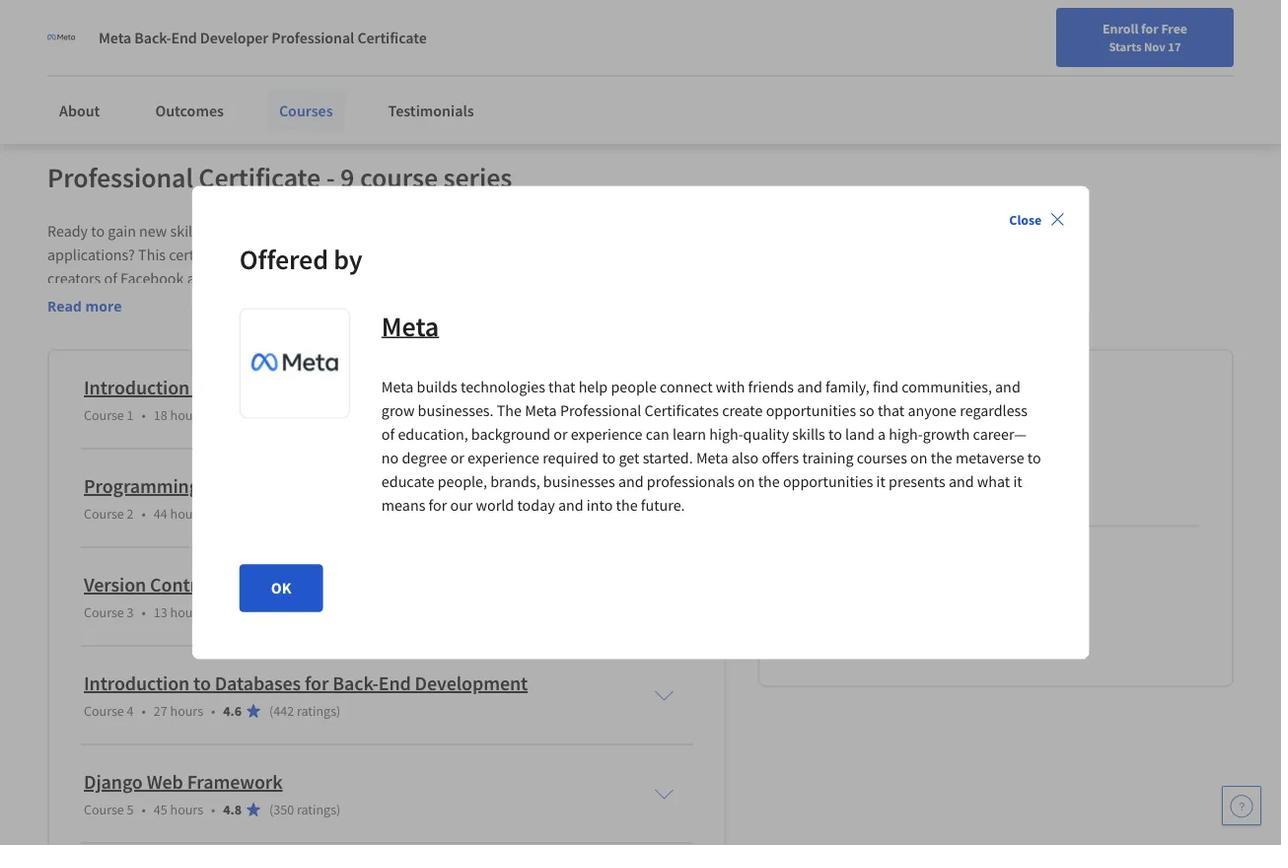 Task type: describe. For each thing, give the bounding box(es) containing it.
as
[[558, 268, 572, 288]]

and up experts
[[520, 221, 545, 240]]

enroll for free starts nov 17
[[1103, 20, 1187, 54]]

the down developers
[[324, 244, 346, 264]]

coursera image
[[16, 55, 141, 87]]

1 vertical spatial or
[[554, 425, 568, 444]]

in inside add this credential to your linkedin profile, resume, or cv share it on social media and in your performance review
[[269, 37, 282, 57]]

( 2,470 ratings
[[269, 603, 347, 621]]

growth
[[923, 425, 970, 444]]

for up ( 442 ratings )
[[305, 671, 329, 696]]

no
[[382, 448, 399, 468]]

testimonials link
[[376, 89, 486, 132]]

you
[[370, 268, 394, 288]]

of for facebook
[[104, 268, 117, 288]]

show notifications image
[[1087, 64, 1111, 88]]

introduction for introduction to databases for back-end development
[[84, 671, 190, 696]]

for inside meta builds technologies that help people connect with friends and family, find communities, and grow businesses. the meta professional certificates create opportunities so that anyone regardless of education, background or experience can learn high-quality skills to land a high-growth career— no degree or experience required to get started. meta also offers training courses on the metaverse to educate people, brands, businesses and professionals on the opportunities it presents and what it means for our world today and into the future.
[[429, 496, 447, 515]]

coursera career certificate image
[[861, 0, 1189, 117]]

linkedin
[[258, 14, 315, 33]]

0 horizontal spatial end
[[171, 28, 197, 47]]

course 1 • 18 hours
[[84, 406, 203, 424]]

communities,
[[902, 377, 992, 397]]

find
[[873, 377, 899, 397]]

for
[[163, 10, 185, 30]]

2 vertical spatial end
[[379, 671, 411, 696]]

course for course 4 • 27 hours •
[[84, 702, 124, 720]]

new
[[806, 62, 832, 80]]

create inside meta builds technologies that help people connect with friends and family, find communities, and grow businesses. the meta professional certificates create opportunities so that anyone regardless of education, background or experience can learn high-quality skills to land a high-growth career— no degree or experience required to get started. meta also offers training courses on the metaverse to educate people, brands, businesses and professionals on the opportunities it presents and what it means for our world today and into the future.
[[722, 401, 763, 421]]

applications?
[[47, 244, 135, 264]]

skills inside meta builds technologies that help people connect with friends and family, find communities, and grow businesses. the meta professional certificates create opportunities so that anyone regardless of education, background or experience can learn high-quality skills to land a high-growth career— no degree or experience required to get started. meta also offers training courses on the metaverse to educate people, brands, businesses and professionals on the opportunities it presents and what it means for our world today and into the future.
[[792, 425, 825, 444]]

the down offers at the bottom
[[758, 472, 780, 492]]

• right 4
[[142, 702, 146, 720]]

and down businesses
[[558, 496, 583, 515]]

ratings for 2,529
[[307, 406, 347, 424]]

close
[[1009, 211, 1042, 228]]

2,529
[[273, 406, 304, 424]]

• inside taught by meta staff meta 131 courses • 556,872 learners
[[930, 479, 936, 500]]

required
[[543, 448, 599, 468]]

0 horizontal spatial courses
[[279, 101, 333, 120]]

world
[[476, 496, 514, 515]]

) for databases
[[336, 702, 341, 720]]

businesses
[[543, 472, 615, 492]]

introduction to databases for back-end development
[[84, 671, 528, 696]]

hours for 45
[[170, 801, 203, 818]]

2
[[127, 505, 134, 522]]

0 horizontal spatial that
[[548, 377, 575, 397]]

( for 2,470
[[269, 603, 273, 621]]

programming in python course 2 • 44 hours
[[84, 474, 284, 522]]

grow
[[382, 401, 415, 421]]

engineering
[[409, 244, 488, 264]]

1 horizontal spatial on
[[738, 472, 755, 492]]

databases
[[215, 671, 301, 696]]

so
[[859, 401, 875, 421]]

and left family,
[[797, 377, 822, 397]]

gain
[[108, 221, 136, 240]]

the down the 'growth'
[[931, 448, 953, 468]]

add this credential to your linkedin profile, resume, or cv share it on social media and in your performance review
[[81, 14, 458, 57]]

learners
[[991, 481, 1038, 498]]

-
[[326, 160, 335, 195]]

0 vertical spatial )
[[347, 406, 351, 424]]

individuals link
[[24, 0, 139, 39]]

by for offered by
[[334, 242, 363, 276]]

ratings for 442
[[297, 702, 336, 720]]

web
[[548, 221, 576, 240]]

hours inside programming in python course 2 • 44 hours
[[170, 505, 203, 522]]

course
[[360, 160, 438, 195]]

0 horizontal spatial your
[[224, 14, 254, 33]]

background
[[471, 425, 550, 444]]

taught
[[853, 436, 899, 456]]

18
[[154, 406, 167, 424]]

a inside ready to gain new skills and the tools developers use to create websites and web applications? this certificate, designed by the software engineering experts at  meta—the creators of facebook and instagram, will prepare you for an entry-level career as a back-end developer.
[[575, 268, 583, 288]]

ok
[[271, 578, 291, 598]]

hours for 18
[[170, 406, 203, 424]]

offered by dialog
[[192, 186, 1089, 659]]

course for course 3 • 13 hours
[[84, 603, 124, 621]]

django web framework link
[[84, 770, 283, 794]]

9
[[340, 160, 354, 195]]

websites
[[459, 221, 517, 240]]

and inside add this credential to your linkedin profile, resume, or cv share it on social media and in your performance review
[[241, 37, 266, 57]]

into
[[587, 496, 613, 515]]

quality
[[743, 425, 789, 444]]

regardless
[[960, 401, 1028, 421]]

creators
[[47, 268, 101, 288]]

certificate,
[[169, 244, 238, 264]]

add
[[81, 14, 107, 33]]

1 horizontal spatial experience
[[571, 425, 643, 444]]

for inside ready to gain new skills and the tools developers use to create websites and web applications? this certificate, designed by the software engineering experts at  meta—the creators of facebook and instagram, will prepare you for an entry-level career as a back-end developer.
[[397, 268, 416, 288]]

and up certificate,
[[206, 221, 232, 240]]

1 vertical spatial professional
[[47, 160, 193, 195]]

to inside add this credential to your linkedin profile, resume, or cv share it on social media and in your performance review
[[208, 14, 221, 33]]

resume,
[[368, 14, 421, 33]]

introduction to back-end development link
[[84, 375, 410, 400]]

instagram,
[[216, 268, 286, 288]]

offers
[[762, 448, 799, 468]]

2 vertical spatial back-
[[333, 671, 379, 696]]

about link
[[47, 89, 112, 132]]

nov
[[1144, 38, 1166, 54]]

1
[[127, 406, 134, 424]]

by inside ready to gain new skills and the tools developers use to create websites and web applications? this certificate, designed by the software engineering experts at  meta—the creators of facebook and instagram, will prepare you for an entry-level career as a back-end developer.
[[305, 244, 321, 264]]

enroll
[[1103, 20, 1139, 37]]

ready
[[47, 221, 88, 240]]

create inside ready to gain new skills and the tools developers use to create websites and web applications? this certificate, designed by the software engineering experts at  meta—the creators of facebook and instagram, will prepare you for an entry-level career as a back-end developer.
[[415, 221, 456, 240]]

businesses.
[[418, 401, 494, 421]]

0 horizontal spatial back-
[[134, 28, 171, 47]]

developers
[[296, 221, 369, 240]]

means
[[382, 496, 425, 515]]

4.8 for ( 2,529 ratings )
[[223, 406, 242, 424]]

4.6 for 2,470 ratings
[[223, 603, 242, 621]]

2 vertical spatial your
[[777, 62, 803, 80]]

version control
[[84, 572, 213, 597]]

ok button
[[240, 565, 323, 612]]

control
[[150, 572, 213, 597]]

performance
[[318, 37, 403, 57]]

1 vertical spatial end
[[261, 375, 293, 400]]

experts
[[491, 244, 539, 264]]

help
[[579, 377, 608, 397]]

1 vertical spatial opportunities
[[783, 472, 873, 492]]

anyone
[[908, 401, 957, 421]]

english button
[[939, 39, 1059, 104]]

ready to gain new skills and the tools developers use to create websites and web applications? this certificate, designed by the software engineering experts at  meta—the creators of facebook and instagram, will prepare you for an entry-level career as a back-end developer.
[[47, 221, 651, 311]]

and down certificate,
[[187, 268, 212, 288]]

4.6 for 442 ratings
[[223, 702, 242, 720]]

land
[[845, 425, 875, 444]]

shopping cart: 1 item image
[[892, 54, 930, 86]]

hours for 13
[[170, 603, 203, 621]]

to left databases
[[193, 671, 211, 696]]

and left the what
[[949, 472, 974, 492]]

builds
[[417, 377, 457, 397]]

facebook
[[120, 268, 184, 288]]



Task type: vqa. For each thing, say whether or not it's contained in the screenshot.
'so'
yes



Task type: locate. For each thing, give the bounding box(es) containing it.
outcomes
[[155, 101, 224, 120]]

(
[[269, 406, 273, 424], [269, 603, 273, 621], [269, 702, 273, 720], [269, 801, 273, 818]]

1 horizontal spatial courses
[[876, 481, 922, 498]]

programming
[[84, 474, 199, 498]]

1 horizontal spatial your
[[285, 37, 315, 57]]

new
[[139, 221, 167, 240]]

to left gain
[[91, 221, 105, 240]]

course
[[84, 406, 124, 424], [84, 505, 124, 522], [84, 603, 124, 621], [84, 702, 124, 720], [84, 801, 124, 818]]

) for framework
[[336, 801, 341, 818]]

software
[[349, 244, 406, 264]]

version
[[84, 572, 146, 597]]

certificate up tools
[[199, 160, 321, 195]]

1 horizontal spatial that
[[878, 401, 905, 421]]

course 5 • 45 hours •
[[84, 801, 215, 818]]

get
[[619, 448, 640, 468]]

• right the 5
[[142, 801, 146, 818]]

use
[[372, 221, 395, 240]]

) down introduction to databases for back-end development
[[336, 702, 341, 720]]

that right so
[[878, 401, 905, 421]]

django web framework
[[84, 770, 283, 794]]

python
[[223, 474, 284, 498]]

2 4.8 from the top
[[223, 801, 242, 818]]

1 horizontal spatial in
[[269, 37, 282, 57]]

( down databases
[[269, 702, 273, 720]]

to up media
[[208, 14, 221, 33]]

taught by meta staff link
[[853, 436, 989, 456]]

0 vertical spatial end
[[171, 28, 197, 47]]

( down introduction to back-end development link
[[269, 406, 273, 424]]

courses
[[279, 101, 333, 120], [876, 481, 922, 498]]

level
[[479, 268, 510, 288]]

hours right 27
[[170, 702, 203, 720]]

hours for 27
[[170, 702, 203, 720]]

0 vertical spatial a
[[575, 268, 583, 288]]

of inside ready to gain new skills and the tools developers use to create websites and web applications? this certificate, designed by the software engineering experts at  meta—the creators of facebook and instagram, will prepare you for an entry-level career as a back-end developer.
[[104, 268, 117, 288]]

5 course from the top
[[84, 801, 124, 818]]

1 vertical spatial experience
[[468, 448, 539, 468]]

course left 3
[[84, 603, 124, 621]]

1 vertical spatial a
[[878, 425, 886, 444]]

2 vertical spatial professional
[[560, 401, 641, 421]]

4 hours from the top
[[170, 702, 203, 720]]

to up "learners"
[[1028, 448, 1041, 468]]

3 course from the top
[[84, 603, 124, 621]]

• right 2
[[142, 505, 146, 522]]

1 vertical spatial back-
[[215, 375, 261, 400]]

outcomes link
[[143, 89, 236, 132]]

2 horizontal spatial or
[[554, 425, 568, 444]]

cv
[[441, 14, 458, 33]]

courses link
[[267, 89, 345, 132]]

4.6 left 2,470
[[223, 603, 242, 621]]

4 ( from the top
[[269, 801, 273, 818]]

and
[[241, 37, 266, 57], [206, 221, 232, 240], [520, 221, 545, 240], [187, 268, 212, 288], [797, 377, 822, 397], [995, 377, 1021, 397], [618, 472, 644, 492], [949, 472, 974, 492], [558, 496, 583, 515]]

course left 2
[[84, 505, 124, 522]]

course inside programming in python course 2 • 44 hours
[[84, 505, 124, 522]]

connect
[[660, 377, 713, 397]]

a
[[575, 268, 583, 288], [878, 425, 886, 444]]

professional inside meta builds technologies that help people connect with friends and family, find communities, and grow businesses. the meta professional certificates create opportunities so that anyone regardless of education, background or experience can learn high-quality skills to land a high-growth career— no degree or experience required to get started. meta also offers training courses on the metaverse to educate people, brands, businesses and professionals on the opportunities it presents and what it means for our world today and into the future.
[[560, 401, 641, 421]]

about
[[59, 101, 100, 120]]

0 horizontal spatial or
[[424, 14, 438, 33]]

create up engineering
[[415, 221, 456, 240]]

1 vertical spatial your
[[285, 37, 315, 57]]

and right media
[[241, 37, 266, 57]]

offered by
[[240, 242, 363, 276]]

0 horizontal spatial on
[[135, 37, 152, 57]]

1 horizontal spatial certificate
[[357, 28, 427, 47]]

in down linkedin
[[269, 37, 282, 57]]

442
[[273, 702, 294, 720]]

0 vertical spatial of
[[104, 268, 117, 288]]

introduction
[[84, 375, 190, 400], [84, 671, 190, 696]]

designed
[[242, 244, 302, 264]]

a right land
[[878, 425, 886, 444]]

None search field
[[265, 52, 463, 91]]

taught by meta staff meta 131 courses • 556,872 learners
[[853, 436, 1038, 500]]

1 vertical spatial introduction
[[84, 671, 190, 696]]

course left 4
[[84, 702, 124, 720]]

) left grow
[[347, 406, 351, 424]]

on down also
[[738, 472, 755, 492]]

your right find
[[777, 62, 803, 80]]

a right as
[[575, 268, 583, 288]]

or left cv
[[424, 14, 438, 33]]

13
[[154, 603, 167, 621]]

meta back-end developer professional certificate
[[99, 28, 427, 47]]

4.6 down databases
[[223, 702, 242, 720]]

help center image
[[1230, 794, 1254, 818]]

0 vertical spatial 4.6
[[223, 603, 242, 621]]

1 vertical spatial 4.8
[[223, 801, 242, 818]]

( 442 ratings )
[[269, 702, 341, 720]]

0 horizontal spatial professional
[[47, 160, 193, 195]]

series
[[443, 160, 512, 195]]

an
[[419, 268, 436, 288]]

1 introduction from the top
[[84, 375, 190, 400]]

taught by meta staff image
[[794, 437, 838, 480]]

1 horizontal spatial by
[[334, 242, 363, 276]]

find
[[749, 62, 774, 80]]

• down databases
[[211, 702, 215, 720]]

and down get
[[618, 472, 644, 492]]

1 ( from the top
[[269, 406, 273, 424]]

or up people,
[[450, 448, 464, 468]]

ratings right 2,470
[[307, 603, 347, 621]]

0 vertical spatial certificate
[[357, 28, 427, 47]]

it right the what
[[1013, 472, 1023, 492]]

your down linkedin
[[285, 37, 315, 57]]

0 vertical spatial introduction
[[84, 375, 190, 400]]

( 350 ratings )
[[269, 801, 341, 818]]

the
[[235, 221, 257, 240], [324, 244, 346, 264], [931, 448, 953, 468], [758, 472, 780, 492], [616, 496, 638, 515]]

• inside programming in python course 2 • 44 hours
[[142, 505, 146, 522]]

skills up 'training'
[[792, 425, 825, 444]]

1 horizontal spatial professional
[[272, 28, 354, 47]]

hours right 13
[[170, 603, 203, 621]]

meta builds technologies that help people connect with friends and family, find communities, and grow businesses. the meta professional certificates create opportunities so that anyone regardless of education, background or experience can learn high-quality skills to land a high-growth career— no degree or experience required to get started. meta also offers training courses on the metaverse to educate people, brands, businesses and professionals on the opportunities it presents and what it means for our world today and into the future.
[[382, 377, 1041, 515]]

hours right 18
[[170, 406, 203, 424]]

1 4.6 from the top
[[223, 603, 242, 621]]

1 horizontal spatial end
[[261, 375, 293, 400]]

that left help
[[548, 377, 575, 397]]

350
[[273, 801, 294, 818]]

( for 350
[[269, 801, 273, 818]]

( down framework
[[269, 801, 273, 818]]

learn
[[673, 425, 706, 444]]

in left python
[[203, 474, 219, 498]]

meta image
[[47, 24, 75, 51]]

0 vertical spatial skills
[[170, 221, 203, 240]]

0 vertical spatial on
[[135, 37, 152, 57]]

1 vertical spatial certificate
[[199, 160, 321, 195]]

prepare
[[315, 268, 367, 288]]

course 4 • 27 hours •
[[84, 702, 215, 720]]

end
[[622, 268, 647, 288]]

0 horizontal spatial create
[[415, 221, 456, 240]]

course for course 5 • 45 hours •
[[84, 801, 124, 818]]

social
[[155, 37, 193, 57]]

or up required
[[554, 425, 568, 444]]

review
[[406, 37, 450, 57]]

4.8 down framework
[[223, 801, 242, 818]]

2 high- from the left
[[889, 425, 923, 444]]

1 horizontal spatial create
[[722, 401, 763, 421]]

2 4.6 from the top
[[223, 702, 242, 720]]

on up presents
[[910, 448, 928, 468]]

skills inside ready to gain new skills and the tools developers use to create websites and web applications? this certificate, designed by the software engineering experts at  meta—the creators of facebook and instagram, will prepare you for an entry-level career as a back-end developer.
[[170, 221, 203, 240]]

the
[[497, 401, 522, 421]]

2 horizontal spatial on
[[910, 448, 928, 468]]

for link
[[155, 0, 268, 39]]

2 vertical spatial or
[[450, 448, 464, 468]]

course 3 • 13 hours
[[84, 603, 203, 621]]

2 horizontal spatial by
[[902, 436, 919, 456]]

3 hours from the top
[[170, 603, 203, 621]]

0 horizontal spatial development
[[297, 375, 410, 400]]

2 horizontal spatial professional
[[560, 401, 641, 421]]

• right '1'
[[142, 406, 146, 424]]

0 vertical spatial your
[[224, 14, 254, 33]]

of inside meta builds technologies that help people connect with friends and family, find communities, and grow businesses. the meta professional certificates create opportunities so that anyone regardless of education, background or experience can learn high-quality skills to land a high-growth career— no degree or experience required to get started. meta also offers training courses on the metaverse to educate people, brands, businesses and professionals on the opportunities it presents and what it means for our world today and into the future.
[[382, 425, 395, 444]]

0 horizontal spatial a
[[575, 268, 583, 288]]

introduction for introduction to back-end development
[[84, 375, 190, 400]]

future.
[[641, 496, 685, 515]]

experience up get
[[571, 425, 643, 444]]

it right 131
[[876, 472, 886, 492]]

44
[[154, 505, 167, 522]]

of for education,
[[382, 425, 395, 444]]

the right into
[[616, 496, 638, 515]]

today
[[517, 496, 555, 515]]

by
[[334, 242, 363, 276], [305, 244, 321, 264], [902, 436, 919, 456]]

( for 442
[[269, 702, 273, 720]]

by inside taught by meta staff meta 131 courses • 556,872 learners
[[902, 436, 919, 456]]

( for 2,529
[[269, 406, 273, 424]]

0 horizontal spatial by
[[305, 244, 321, 264]]

1 vertical spatial create
[[722, 401, 763, 421]]

2 vertical spatial on
[[738, 472, 755, 492]]

opportunities down 'training'
[[783, 472, 873, 492]]

developer.
[[47, 292, 117, 311]]

ratings right 350
[[297, 801, 336, 818]]

on left social
[[135, 37, 152, 57]]

ratings down introduction to databases for back-end development
[[297, 702, 336, 720]]

1 horizontal spatial development
[[415, 671, 528, 696]]

1 vertical spatial that
[[878, 401, 905, 421]]

by right taught
[[902, 436, 919, 456]]

introduction up 4
[[84, 671, 190, 696]]

1 vertical spatial on
[[910, 448, 928, 468]]

to up "course 1 • 18 hours"
[[193, 375, 211, 400]]

a inside meta builds technologies that help people connect with friends and family, find communities, and grow businesses. the meta professional certificates create opportunities so that anyone regardless of education, background or experience can learn high-quality skills to land a high-growth career— no degree or experience required to get started. meta also offers training courses on the metaverse to educate people, brands, businesses and professionals on the opportunities it presents and what it means for our world today and into the future.
[[878, 425, 886, 444]]

1 horizontal spatial high-
[[889, 425, 923, 444]]

1 high- from the left
[[709, 425, 743, 444]]

high- up also
[[709, 425, 743, 444]]

0 horizontal spatial high-
[[709, 425, 743, 444]]

1 horizontal spatial back-
[[215, 375, 261, 400]]

or
[[424, 14, 438, 33], [554, 425, 568, 444], [450, 448, 464, 468]]

3 ( from the top
[[269, 702, 273, 720]]

1 hours from the top
[[170, 406, 203, 424]]

courses down courses
[[876, 481, 922, 498]]

1 vertical spatial of
[[382, 425, 395, 444]]

introduction to databases for back-end development link
[[84, 671, 528, 696]]

by for taught by meta staff meta 131 courses • 556,872 learners
[[902, 436, 919, 456]]

1 4.8 from the top
[[223, 406, 242, 424]]

) right 350
[[336, 801, 341, 818]]

1 vertical spatial development
[[415, 671, 528, 696]]

certificate left cv
[[357, 28, 427, 47]]

free
[[1161, 20, 1187, 37]]

can
[[646, 425, 669, 444]]

testimonials
[[388, 101, 474, 120]]

0 vertical spatial development
[[297, 375, 410, 400]]

hours right 44
[[170, 505, 203, 522]]

presents
[[889, 472, 946, 492]]

education,
[[398, 425, 468, 444]]

meta—the
[[562, 244, 628, 264]]

• right 3
[[142, 603, 146, 621]]

by up will
[[305, 244, 321, 264]]

the left tools
[[235, 221, 257, 240]]

people,
[[438, 472, 487, 492]]

0 horizontal spatial it
[[122, 37, 131, 57]]

for left an
[[397, 268, 416, 288]]

0 vertical spatial professional
[[272, 28, 354, 47]]

for up nov
[[1141, 20, 1159, 37]]

skills up certificate,
[[170, 221, 203, 240]]

0 horizontal spatial of
[[104, 268, 117, 288]]

ratings for 350
[[297, 801, 336, 818]]

hours right 45
[[170, 801, 203, 818]]

0 vertical spatial or
[[424, 14, 438, 33]]

to
[[208, 14, 221, 33], [91, 221, 105, 240], [398, 221, 412, 240], [193, 375, 211, 400], [828, 425, 842, 444], [602, 448, 616, 468], [1028, 448, 1041, 468], [193, 671, 211, 696]]

5 hours from the top
[[170, 801, 203, 818]]

0 horizontal spatial skills
[[170, 221, 203, 240]]

2 introduction from the top
[[84, 671, 190, 696]]

by down developers
[[334, 242, 363, 276]]

django
[[84, 770, 143, 794]]

course for course 1 • 18 hours
[[84, 406, 124, 424]]

in
[[269, 37, 282, 57], [203, 474, 219, 498]]

professional certificate - 9 course series
[[47, 160, 512, 195]]

degree
[[402, 448, 447, 468]]

2 horizontal spatial it
[[1013, 472, 1023, 492]]

for
[[1141, 20, 1159, 37], [397, 268, 416, 288], [429, 496, 447, 515], [305, 671, 329, 696]]

to right use
[[398, 221, 412, 240]]

0 vertical spatial opportunities
[[766, 401, 856, 421]]

0 vertical spatial in
[[269, 37, 282, 57]]

certificate
[[357, 28, 427, 47], [199, 160, 321, 195]]

0 vertical spatial experience
[[571, 425, 643, 444]]

people
[[611, 377, 657, 397]]

profile,
[[318, 14, 365, 33]]

0 horizontal spatial experience
[[468, 448, 539, 468]]

1 vertical spatial skills
[[792, 425, 825, 444]]

2 course from the top
[[84, 505, 124, 522]]

or inside add this credential to your linkedin profile, resume, or cv share it on social media and in your performance review
[[424, 14, 438, 33]]

offered
[[240, 242, 328, 276]]

4.8 down introduction to back-end development link
[[223, 406, 242, 424]]

to left get
[[602, 448, 616, 468]]

our
[[450, 496, 473, 515]]

1 vertical spatial )
[[336, 702, 341, 720]]

create down with
[[722, 401, 763, 421]]

staff
[[957, 436, 989, 456]]

1 course from the top
[[84, 406, 124, 424]]

1 horizontal spatial or
[[450, 448, 464, 468]]

0 vertical spatial create
[[415, 221, 456, 240]]

0 horizontal spatial certificate
[[199, 160, 321, 195]]

share
[[81, 37, 119, 57]]

1 horizontal spatial a
[[878, 425, 886, 444]]

experience down background on the left bottom of the page
[[468, 448, 539, 468]]

also
[[732, 448, 759, 468]]

course left '1'
[[84, 406, 124, 424]]

in inside programming in python course 2 • 44 hours
[[203, 474, 219, 498]]

it inside add this credential to your linkedin profile, resume, or cv share it on social media and in your performance review
[[122, 37, 131, 57]]

4 course from the top
[[84, 702, 124, 720]]

4.8 for ( 350 ratings )
[[223, 801, 242, 818]]

starts
[[1109, 38, 1142, 54]]

on inside add this credential to your linkedin profile, resume, or cv share it on social media and in your performance review
[[135, 37, 152, 57]]

0 vertical spatial courses
[[279, 101, 333, 120]]

for left our
[[429, 496, 447, 515]]

courses inside taught by meta staff meta 131 courses • 556,872 learners
[[876, 481, 922, 498]]

1 horizontal spatial of
[[382, 425, 395, 444]]

high- up courses
[[889, 425, 923, 444]]

ratings for 2,470
[[307, 603, 347, 621]]

english
[[975, 62, 1023, 81]]

by inside dialog
[[334, 242, 363, 276]]

of up no
[[382, 425, 395, 444]]

131
[[853, 481, 873, 498]]

credential
[[138, 14, 204, 33]]

to left land
[[828, 425, 842, 444]]

of up more
[[104, 268, 117, 288]]

0 vertical spatial 4.8
[[223, 406, 242, 424]]

0 horizontal spatial in
[[203, 474, 219, 498]]

for inside enroll for free starts nov 17
[[1141, 20, 1159, 37]]

2 vertical spatial )
[[336, 801, 341, 818]]

high-
[[709, 425, 743, 444], [889, 425, 923, 444]]

1 vertical spatial 4.6
[[223, 702, 242, 720]]

2 ( from the top
[[269, 603, 273, 621]]

1 vertical spatial in
[[203, 474, 219, 498]]

4
[[127, 702, 134, 720]]

course left the 5
[[84, 801, 124, 818]]

0 vertical spatial that
[[548, 377, 575, 397]]

courses up -
[[279, 101, 333, 120]]

2 horizontal spatial your
[[777, 62, 803, 80]]

• down framework
[[211, 801, 215, 818]]

introduction up '1'
[[84, 375, 190, 400]]

and up regardless
[[995, 377, 1021, 397]]

( down ok
[[269, 603, 273, 621]]

1 horizontal spatial it
[[876, 472, 886, 492]]

2 hours from the top
[[170, 505, 203, 522]]

find your new career
[[749, 62, 872, 80]]

2 horizontal spatial end
[[379, 671, 411, 696]]

0 vertical spatial back-
[[134, 28, 171, 47]]

meta
[[99, 28, 131, 47], [382, 309, 439, 343], [382, 377, 414, 397], [525, 401, 557, 421], [922, 436, 954, 456], [696, 448, 728, 468], [853, 459, 881, 477]]

banner navigation
[[16, 0, 555, 39]]

it down this
[[122, 37, 131, 57]]

introduction to back-end development
[[84, 375, 410, 400]]

opportunities down family,
[[766, 401, 856, 421]]

3
[[127, 603, 134, 621]]

1 horizontal spatial skills
[[792, 425, 825, 444]]

your up media
[[224, 14, 254, 33]]

2,470
[[273, 603, 304, 621]]

1 vertical spatial courses
[[876, 481, 922, 498]]

ratings right 2,529
[[307, 406, 347, 424]]

2 horizontal spatial back-
[[333, 671, 379, 696]]

back-
[[134, 28, 171, 47], [215, 375, 261, 400], [333, 671, 379, 696]]

• left 556,872
[[930, 479, 936, 500]]



